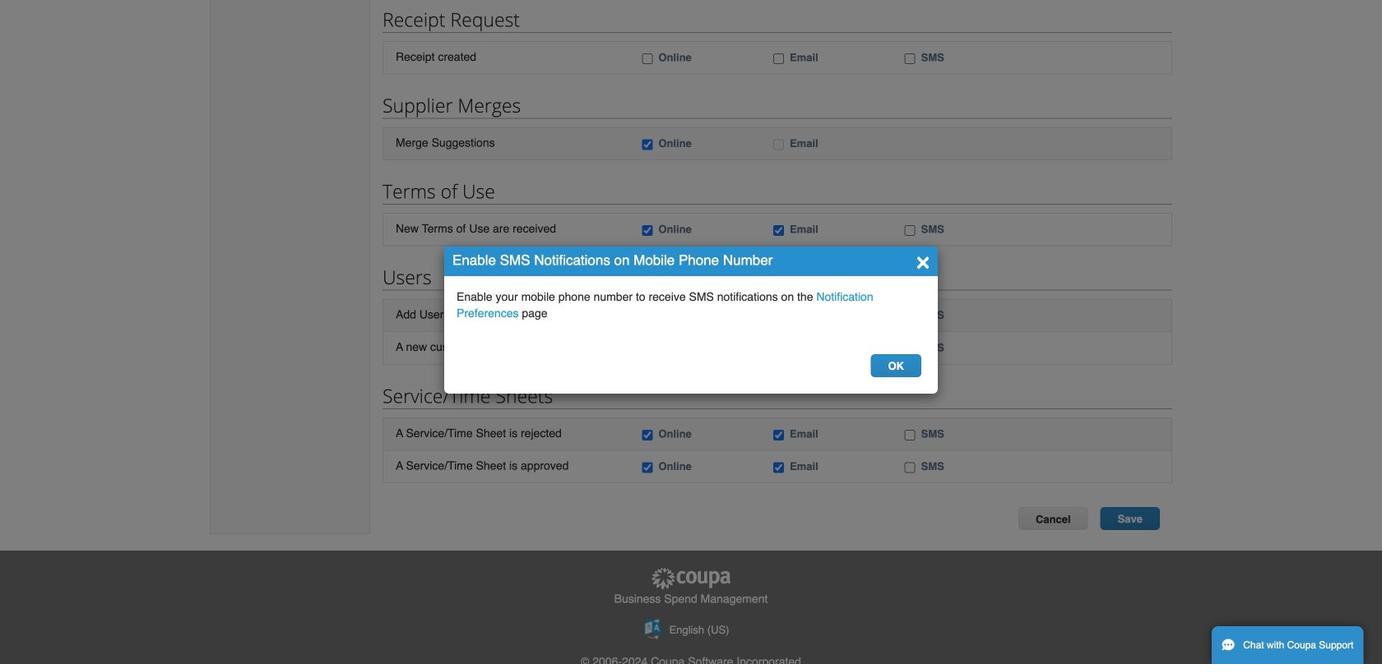 Task type: locate. For each thing, give the bounding box(es) containing it.
None checkbox
[[642, 53, 653, 64], [905, 53, 915, 64], [773, 139, 784, 150], [642, 430, 653, 441], [773, 430, 784, 441], [642, 53, 653, 64], [905, 53, 915, 64], [773, 139, 784, 150], [642, 430, 653, 441], [773, 430, 784, 441]]

None checkbox
[[773, 53, 784, 64], [642, 139, 653, 150], [642, 225, 653, 236], [773, 225, 784, 236], [905, 225, 915, 236], [905, 344, 915, 355], [905, 430, 915, 441], [642, 463, 653, 473], [773, 463, 784, 473], [905, 463, 915, 473], [773, 53, 784, 64], [642, 139, 653, 150], [642, 225, 653, 236], [773, 225, 784, 236], [905, 225, 915, 236], [905, 344, 915, 355], [905, 430, 915, 441], [642, 463, 653, 473], [773, 463, 784, 473], [905, 463, 915, 473]]

coupa supplier portal image
[[650, 568, 732, 591]]



Task type: vqa. For each thing, say whether or not it's contained in the screenshot.
bottommost Orders link
no



